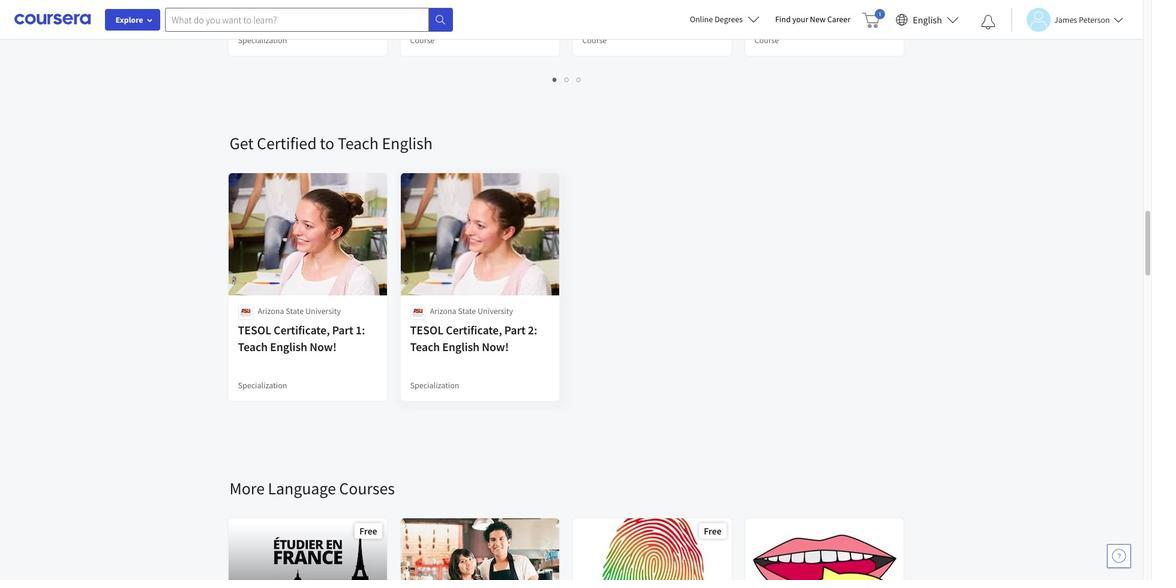 Task type: describe. For each thing, give the bounding box(es) containing it.
english inside tesol certificate, part 2: teach english now!
[[442, 340, 480, 355]]

teach for tesol certificate, part 2: teach english now!
[[410, 340, 440, 355]]

get
[[230, 133, 254, 154]]

university for 1:
[[305, 306, 341, 317]]

teach for tesol certificate, part 1: teach english now!
[[238, 340, 268, 355]]

1
[[553, 74, 558, 85]]

more language courses carousel element
[[224, 442, 1152, 581]]

part for 1:
[[332, 323, 353, 338]]

arizona state university for 2:
[[430, 306, 513, 317]]

tesol for tesol certificate, part 1: teach english now!
[[238, 323, 271, 338]]

1 button
[[549, 73, 561, 86]]

show notifications image
[[981, 15, 996, 29]]

state for tesol certificate, part 2: teach english now!
[[458, 306, 476, 317]]

2
[[565, 74, 570, 85]]

find
[[775, 14, 791, 25]]

courses
[[339, 478, 395, 500]]

2 free link from the left
[[572, 518, 732, 581]]

explore
[[116, 14, 143, 25]]

tesol certificate, part 2: teach english now!
[[410, 323, 537, 355]]

spanish vocabulary: careers and social events course by university of california, davis, image
[[401, 519, 560, 581]]

english inside tesol certificate, part 1: teach english now!
[[270, 340, 307, 355]]

2 button
[[561, 73, 573, 86]]

tesol certificate, part 1: teach english now!
[[238, 323, 365, 355]]

specialization for tesol certificate, part 1: teach english now!
[[238, 380, 287, 391]]

3 button
[[573, 73, 585, 86]]

james peterson button
[[1011, 8, 1123, 32]]

certificate, for 2:
[[446, 323, 502, 338]]

free for 1st free "link"
[[359, 526, 377, 538]]

get certified to teach english carousel element
[[224, 97, 914, 442]]

james peterson
[[1054, 14, 1110, 25]]

2 course from the left
[[582, 35, 607, 46]]

online degrees button
[[680, 6, 769, 32]]

explore button
[[105, 9, 160, 31]]

peterson
[[1079, 14, 1110, 25]]

english button
[[891, 0, 964, 39]]

help center image
[[1112, 550, 1126, 564]]

free for 1st free "link" from the right
[[704, 526, 722, 538]]

english inside button
[[913, 14, 942, 26]]

university for 2:
[[478, 306, 513, 317]]

shopping cart: 1 item image
[[863, 9, 885, 28]]

specialization for tesol certificate, part 2: teach english now!
[[410, 380, 459, 391]]

arizona for tesol certificate, part 2: teach english now!
[[430, 306, 456, 317]]



Task type: vqa. For each thing, say whether or not it's contained in the screenshot.
the 2023 to the bottom
no



Task type: locate. For each thing, give the bounding box(es) containing it.
0 horizontal spatial arizona state university
[[258, 306, 341, 317]]

1 horizontal spatial arizona state university
[[430, 306, 513, 317]]

english
[[913, 14, 942, 26], [382, 133, 433, 154], [270, 340, 307, 355], [442, 340, 480, 355]]

0 horizontal spatial teach
[[238, 340, 268, 355]]

university
[[305, 306, 341, 317], [478, 306, 513, 317]]

online degrees
[[690, 14, 743, 25]]

1:
[[356, 323, 365, 338]]

1 course from the left
[[410, 35, 435, 46]]

part inside tesol certificate, part 2: teach english now!
[[504, 323, 526, 338]]

find your new career
[[775, 14, 851, 25]]

1 horizontal spatial tesol
[[410, 323, 444, 338]]

find your new career link
[[769, 12, 857, 27]]

arizona state university image for tesol certificate, part 1: teach english now!
[[238, 305, 253, 320]]

1 arizona state university from the left
[[258, 306, 341, 317]]

now! for 2:
[[482, 340, 509, 355]]

2 university from the left
[[478, 306, 513, 317]]

1 horizontal spatial course link
[[572, 0, 732, 57]]

free link
[[227, 518, 388, 581], [572, 518, 732, 581]]

teach
[[338, 133, 379, 154], [238, 340, 268, 355], [410, 340, 440, 355]]

now!
[[310, 340, 337, 355], [482, 340, 509, 355]]

arizona state university image for tesol certificate, part 2: teach english now!
[[410, 305, 425, 320]]

2 free from the left
[[704, 526, 722, 538]]

teach inside tesol certificate, part 1: teach english now!
[[238, 340, 268, 355]]

certificate, left the 1:
[[274, 323, 330, 338]]

tesol for tesol certificate, part 2: teach english now!
[[410, 323, 444, 338]]

tesol
[[238, 323, 271, 338], [410, 323, 444, 338]]

arizona up tesol certificate, part 1: teach english now!
[[258, 306, 284, 317]]

0 horizontal spatial free link
[[227, 518, 388, 581]]

now! inside tesol certificate, part 1: teach english now!
[[310, 340, 337, 355]]

1 arizona state university image from the left
[[238, 305, 253, 320]]

list containing 1
[[230, 73, 905, 86]]

to
[[320, 133, 334, 154]]

2 arizona state university from the left
[[430, 306, 513, 317]]

2 horizontal spatial course
[[755, 35, 779, 46]]

certificate, inside tesol certificate, part 2: teach english now!
[[446, 323, 502, 338]]

arizona state university for 1:
[[258, 306, 341, 317]]

your
[[792, 14, 808, 25]]

degrees
[[715, 14, 743, 25]]

the pronunciation of american english specialization by university of california, irvine, image
[[745, 519, 904, 581]]

0 horizontal spatial course link
[[399, 0, 560, 57]]

0 horizontal spatial arizona
[[258, 306, 284, 317]]

None search field
[[165, 8, 453, 32]]

state up tesol certificate, part 1: teach english now!
[[286, 306, 304, 317]]

0 horizontal spatial tesol
[[238, 323, 271, 338]]

free
[[359, 526, 377, 538], [704, 526, 722, 538]]

2:
[[528, 323, 537, 338]]

0 horizontal spatial part
[[332, 323, 353, 338]]

1 horizontal spatial teach
[[338, 133, 379, 154]]

2 horizontal spatial teach
[[410, 340, 440, 355]]

more
[[230, 478, 265, 500]]

3 course from the left
[[755, 35, 779, 46]]

1 horizontal spatial university
[[478, 306, 513, 317]]

university up tesol certificate, part 2: teach english now!
[[478, 306, 513, 317]]

part
[[332, 323, 353, 338], [504, 323, 526, 338]]

0 horizontal spatial course
[[410, 35, 435, 46]]

certificate, for 1:
[[274, 323, 330, 338]]

2 certificate, from the left
[[446, 323, 502, 338]]

1 horizontal spatial free
[[704, 526, 722, 538]]

certificate, left 2:
[[446, 323, 502, 338]]

part left the 1:
[[332, 323, 353, 338]]

part left 2:
[[504, 323, 526, 338]]

arizona state university up tesol certificate, part 2: teach english now!
[[430, 306, 513, 317]]

teach inside tesol certificate, part 2: teach english now!
[[410, 340, 440, 355]]

1 course link from the left
[[399, 0, 560, 57]]

1 horizontal spatial part
[[504, 323, 526, 338]]

1 university from the left
[[305, 306, 341, 317]]

0 horizontal spatial arizona state university image
[[238, 305, 253, 320]]

course
[[410, 35, 435, 46], [582, 35, 607, 46], [755, 35, 779, 46]]

0 horizontal spatial state
[[286, 306, 304, 317]]

1 arizona from the left
[[258, 306, 284, 317]]

2 course link from the left
[[572, 0, 732, 57]]

2 state from the left
[[458, 306, 476, 317]]

1 horizontal spatial now!
[[482, 340, 509, 355]]

coursera image
[[14, 10, 91, 29]]

1 state from the left
[[286, 306, 304, 317]]

1 horizontal spatial arizona state university image
[[410, 305, 425, 320]]

certified
[[257, 133, 317, 154]]

arizona up tesol certificate, part 2: teach english now!
[[430, 306, 456, 317]]

specialization
[[238, 35, 287, 46], [238, 380, 287, 391], [410, 380, 459, 391]]

2 arizona from the left
[[430, 306, 456, 317]]

1 horizontal spatial certificate,
[[446, 323, 502, 338]]

2 horizontal spatial course link
[[744, 0, 905, 57]]

university up tesol certificate, part 1: teach english now!
[[305, 306, 341, 317]]

1 certificate, from the left
[[274, 323, 330, 338]]

certificate,
[[274, 323, 330, 338], [446, 323, 502, 338]]

more language courses
[[230, 478, 395, 500]]

list
[[230, 73, 905, 86]]

0 horizontal spatial now!
[[310, 340, 337, 355]]

james
[[1054, 14, 1077, 25]]

arizona state university image
[[238, 305, 253, 320], [410, 305, 425, 320]]

state for tesol certificate, part 1: teach english now!
[[286, 306, 304, 317]]

arizona state university up tesol certificate, part 1: teach english now!
[[258, 306, 341, 317]]

What do you want to learn? text field
[[165, 8, 429, 32]]

state
[[286, 306, 304, 317], [458, 306, 476, 317]]

arizona state university
[[258, 306, 341, 317], [430, 306, 513, 317]]

1 free from the left
[[359, 526, 377, 538]]

certificate, inside tesol certificate, part 1: teach english now!
[[274, 323, 330, 338]]

2 tesol from the left
[[410, 323, 444, 338]]

2 now! from the left
[[482, 340, 509, 355]]

tesol inside tesol certificate, part 1: teach english now!
[[238, 323, 271, 338]]

1 free link from the left
[[227, 518, 388, 581]]

1 tesol from the left
[[238, 323, 271, 338]]

tesol inside tesol certificate, part 2: teach english now!
[[410, 323, 444, 338]]

part inside tesol certificate, part 1: teach english now!
[[332, 323, 353, 338]]

course link
[[399, 0, 560, 57], [572, 0, 732, 57], [744, 0, 905, 57]]

1 horizontal spatial free link
[[572, 518, 732, 581]]

3 course link from the left
[[744, 0, 905, 57]]

now! for 1:
[[310, 340, 337, 355]]

0 horizontal spatial certificate,
[[274, 323, 330, 338]]

1 horizontal spatial course
[[582, 35, 607, 46]]

1 horizontal spatial arizona
[[430, 306, 456, 317]]

1 now! from the left
[[310, 340, 337, 355]]

3
[[577, 74, 582, 85]]

online
[[690, 14, 713, 25]]

0 horizontal spatial free
[[359, 526, 377, 538]]

career
[[827, 14, 851, 25]]

arizona for tesol certificate, part 1: teach english now!
[[258, 306, 284, 317]]

new
[[810, 14, 826, 25]]

now! inside tesol certificate, part 2: teach english now!
[[482, 340, 509, 355]]

get certified to teach english
[[230, 133, 433, 154]]

language
[[268, 478, 336, 500]]

2 arizona state university image from the left
[[410, 305, 425, 320]]

part for 2:
[[504, 323, 526, 338]]

state up tesol certificate, part 2: teach english now!
[[458, 306, 476, 317]]

arizona
[[258, 306, 284, 317], [430, 306, 456, 317]]

specialization link
[[227, 0, 388, 57]]

1 horizontal spatial state
[[458, 306, 476, 317]]

2 part from the left
[[504, 323, 526, 338]]

1 part from the left
[[332, 323, 353, 338]]

0 horizontal spatial university
[[305, 306, 341, 317]]



